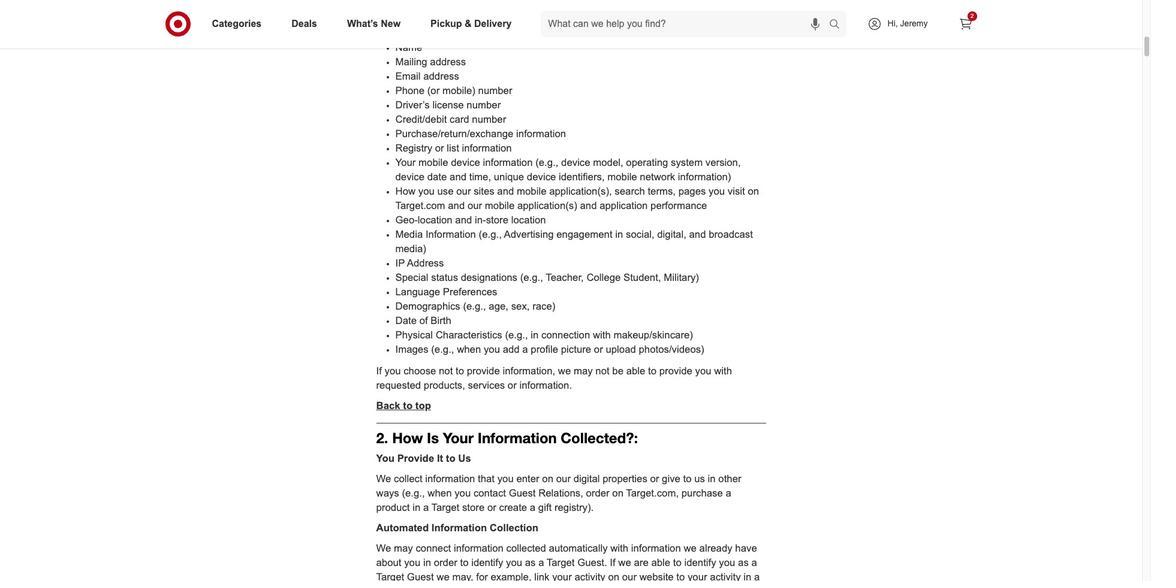 Task type: vqa. For each thing, say whether or not it's contained in the screenshot.
'2'
yes



Task type: describe. For each thing, give the bounding box(es) containing it.
special
[[395, 272, 428, 283]]

system
[[671, 157, 703, 168]]

(or
[[427, 85, 440, 96]]

upload
[[606, 344, 636, 355]]

ways
[[376, 488, 399, 499]]

contact
[[474, 488, 506, 499]]

you down already
[[719, 557, 735, 569]]

order inside the we collect information that you enter on our digital properties or give to us in other ways (e.g., when you contact guest relations, order on target.com, purchase a product in a target store or create a gift registry).
[[586, 488, 610, 499]]

us
[[458, 453, 471, 465]]

2
[[971, 13, 974, 19]]

terms,
[[648, 186, 676, 197]]

that
[[478, 474, 495, 485]]

to right website
[[677, 572, 685, 582]]

in right us
[[708, 474, 716, 485]]

you right about
[[404, 557, 420, 569]]

connect
[[416, 543, 451, 554]]

0 vertical spatial number
[[478, 85, 512, 96]]

race)
[[533, 301, 555, 312]]

information,
[[503, 365, 555, 377]]

purchase/return/exchange
[[395, 128, 514, 140]]

device down list
[[451, 157, 480, 168]]

we left may,
[[437, 572, 450, 582]]

to inside the we collect information that you enter on our digital properties or give to us in other ways (e.g., when you contact guest relations, order on target.com, purchase a product in a target store or create a gift registry).
[[683, 474, 692, 485]]

you right that at the left
[[497, 474, 514, 485]]

2 link
[[952, 11, 979, 37]]

connection
[[541, 330, 590, 341]]

information)
[[678, 171, 731, 183]]

license
[[433, 99, 464, 111]]

if you choose not to provide information, we may not be able to provide you with requested products, services or information.
[[376, 365, 732, 391]]

(e.g., up application(s)
[[536, 157, 558, 168]]

our right use
[[456, 186, 471, 197]]

2 identify from the left
[[684, 557, 716, 569]]

sites
[[474, 186, 494, 197]]

we inside if you choose not to provide information, we may not be able to provide you with requested products, services or information.
[[558, 365, 571, 377]]

target for a
[[376, 572, 404, 582]]

you left contact
[[455, 488, 471, 499]]

we left already
[[684, 543, 697, 554]]

it
[[437, 453, 443, 465]]

(e.g., down preferences
[[463, 301, 486, 312]]

model,
[[593, 157, 623, 168]]

you
[[376, 453, 395, 465]]

date
[[395, 315, 417, 327]]

in inside we may connect information collected automatically with information we already have about you in order to identify you as a target guest. if we are able to identify you as a target guest we may, for example, link your activity on our website to your activity in
[[423, 557, 431, 569]]

identifiers,
[[559, 171, 605, 183]]

on inside we may connect information collected automatically with information we already have about you in order to identify you as a target guest. if we are able to identify you as a target guest we may, for example, link your activity on our website to your activity in
[[608, 572, 619, 582]]

mobile down the sites
[[485, 200, 515, 211]]

to left top
[[403, 400, 413, 412]]

address
[[407, 258, 444, 269]]

or right picture
[[594, 344, 603, 355]]

(e.g., up sex,
[[520, 272, 543, 283]]

credit/debit
[[395, 114, 447, 125]]

registry).
[[555, 502, 594, 514]]

may,
[[452, 572, 473, 582]]

1 identify from the left
[[471, 557, 503, 569]]

requested
[[376, 380, 421, 391]]

about
[[376, 557, 401, 569]]

1. types of information collected:
[[376, 17, 605, 35]]

if inside if you choose not to provide information, we may not be able to provide you with requested products, services or information.
[[376, 365, 382, 377]]

purchase
[[682, 488, 723, 499]]

1 not from the left
[[439, 365, 453, 377]]

to up may,
[[460, 557, 469, 569]]

designations
[[461, 272, 517, 283]]

what's new link
[[337, 11, 416, 37]]

what's
[[347, 18, 378, 29]]

demographics
[[395, 301, 460, 312]]

search inside name mailing address email address phone (or mobile) number driver's license number credit/debit card number purchase/return/exchange information registry or list information your mobile device information (e.g., device model, operating system version, device date and time, unique device identifiers, mobile network information) how you use our sites and mobile application(s), search terms, pages you visit on target.com and our mobile application(s) and application performance geo-location and in-store location media information (e.g., advertising engagement in social, digital, and broadcast media) ip address special status designations (e.g., teacher, college student, military) language preferences demographics (e.g., age, sex, race) date of birth physical characteristics (e.g., in connection with makeup/skincare) images (e.g., when you add a profile picture or upload photos/videos)
[[615, 186, 645, 197]]

2 as from the left
[[738, 557, 749, 569]]

media)
[[395, 243, 426, 255]]

choose
[[404, 365, 436, 377]]

student,
[[624, 272, 661, 283]]

(e.g., down birth
[[431, 344, 454, 355]]

target for you
[[431, 502, 459, 514]]

college
[[587, 272, 621, 283]]

registry
[[395, 143, 432, 154]]

a up automated at bottom left
[[423, 502, 429, 514]]

2 not from the left
[[596, 365, 610, 377]]

have
[[735, 543, 757, 554]]

gift
[[538, 502, 552, 514]]

with inside if you choose not to provide information, we may not be able to provide you with requested products, services or information.
[[714, 365, 732, 377]]

give
[[662, 474, 680, 485]]

store inside name mailing address email address phone (or mobile) number driver's license number credit/debit card number purchase/return/exchange information registry or list information your mobile device information (e.g., device model, operating system version, device date and time, unique device identifiers, mobile network information) how you use our sites and mobile application(s), search terms, pages you visit on target.com and our mobile application(s) and application performance geo-location and in-store location media information (e.g., advertising engagement in social, digital, and broadcast media) ip address special status designations (e.g., teacher, college student, military) language preferences demographics (e.g., age, sex, race) date of birth physical characteristics (e.g., in connection with makeup/skincare) images (e.g., when you add a profile picture or upload photos/videos)
[[486, 214, 508, 226]]

be
[[612, 365, 624, 377]]

to right 'it' in the bottom of the page
[[446, 453, 455, 465]]

or inside if you choose not to provide information, we may not be able to provide you with requested products, services or information.
[[508, 380, 517, 391]]

or left list
[[435, 143, 444, 154]]

preferences
[[443, 286, 497, 298]]

broadcast
[[709, 229, 753, 240]]

profile
[[531, 344, 558, 355]]

1 location from the left
[[418, 214, 453, 226]]

visit
[[728, 186, 745, 197]]

our inside we may connect information collected automatically with information we already have about you in order to identify you as a target guest. if we are able to identify you as a target guest we may, for example, link your activity on our website to your activity in
[[622, 572, 637, 582]]

automatically
[[549, 543, 608, 554]]

1 vertical spatial how
[[392, 429, 423, 447]]

mobile down model,
[[608, 171, 637, 183]]

information.
[[519, 380, 572, 391]]

deals link
[[281, 11, 332, 37]]

sex,
[[511, 301, 530, 312]]

unique
[[494, 171, 524, 183]]

geo-
[[395, 214, 418, 226]]

digital,
[[657, 229, 686, 240]]

our up in-
[[468, 200, 482, 211]]

2 your from the left
[[688, 572, 707, 582]]

device left date
[[395, 171, 425, 183]]

to down photos/videos)
[[648, 365, 657, 377]]

properties
[[603, 474, 647, 485]]

search button
[[824, 11, 852, 40]]

age,
[[489, 301, 508, 312]]

pickup
[[431, 18, 462, 29]]

and right digital,
[[689, 229, 706, 240]]

you left add
[[484, 344, 500, 355]]

application(s),
[[549, 186, 612, 197]]

guest inside we may connect information collected automatically with information we already have about you in order to identify you as a target guest. if we are able to identify you as a target guest we may, for example, link your activity on our website to your activity in
[[407, 572, 434, 582]]

0 vertical spatial address
[[430, 56, 466, 68]]

1.
[[376, 17, 388, 35]]

time,
[[469, 171, 491, 183]]

2 vertical spatial information
[[432, 523, 487, 534]]

1 vertical spatial information
[[478, 429, 557, 447]]

(e.g., inside the we collect information that you enter on our digital properties or give to us in other ways (e.g., when you contact guest relations, order on target.com, purchase a product in a target store or create a gift registry).
[[402, 488, 425, 499]]

top
[[415, 400, 431, 412]]

collected?:
[[561, 429, 638, 447]]

with inside name mailing address email address phone (or mobile) number driver's license number credit/debit card number purchase/return/exchange information registry or list information your mobile device information (e.g., device model, operating system version, device date and time, unique device identifiers, mobile network information) how you use our sites and mobile application(s), search terms, pages you visit on target.com and our mobile application(s) and application performance geo-location and in-store location media information (e.g., advertising engagement in social, digital, and broadcast media) ip address special status designations (e.g., teacher, college student, military) language preferences demographics (e.g., age, sex, race) date of birth physical characteristics (e.g., in connection with makeup/skincare) images (e.g., when you add a profile picture or upload photos/videos)
[[593, 330, 611, 341]]

categories link
[[202, 11, 277, 37]]

1 vertical spatial address
[[423, 71, 459, 82]]

add
[[503, 344, 520, 355]]

is
[[427, 429, 439, 447]]

a up link
[[539, 557, 544, 569]]

(e.g., down in-
[[479, 229, 502, 240]]

on down properties
[[612, 488, 624, 499]]

application
[[600, 200, 648, 211]]

0 vertical spatial search
[[824, 20, 852, 30]]

(e.g., up add
[[505, 330, 528, 341]]

are
[[634, 557, 649, 569]]

picture
[[561, 344, 591, 355]]

relations,
[[539, 488, 583, 499]]

collected
[[506, 543, 546, 554]]

automated
[[376, 523, 429, 534]]

network
[[640, 171, 675, 183]]

collect
[[394, 474, 422, 485]]

a inside name mailing address email address phone (or mobile) number driver's license number credit/debit card number purchase/return/exchange information registry or list information your mobile device information (e.g., device model, operating system version, device date and time, unique device identifiers, mobile network information) how you use our sites and mobile application(s), search terms, pages you visit on target.com and our mobile application(s) and application performance geo-location and in-store location media information (e.g., advertising engagement in social, digital, and broadcast media) ip address special status designations (e.g., teacher, college student, military) language preferences demographics (e.g., age, sex, race) date of birth physical characteristics (e.g., in connection with makeup/skincare) images (e.g., when you add a profile picture or upload photos/videos)
[[522, 344, 528, 355]]

device up identifiers,
[[561, 157, 590, 168]]

a down have
[[752, 557, 757, 569]]

of inside name mailing address email address phone (or mobile) number driver's license number credit/debit card number purchase/return/exchange information registry or list information your mobile device information (e.g., device model, operating system version, device date and time, unique device identifiers, mobile network information) how you use our sites and mobile application(s), search terms, pages you visit on target.com and our mobile application(s) and application performance geo-location and in-store location media information (e.g., advertising engagement in social, digital, and broadcast media) ip address special status designations (e.g., teacher, college student, military) language preferences demographics (e.g., age, sex, race) date of birth physical characteristics (e.g., in connection with makeup/skincare) images (e.g., when you add a profile picture or upload photos/videos)
[[419, 315, 428, 327]]

card
[[450, 114, 469, 125]]

characteristics
[[436, 330, 502, 341]]

2 location from the left
[[511, 214, 546, 226]]

you up example,
[[506, 557, 522, 569]]

name
[[395, 42, 422, 53]]



Task type: locate. For each thing, give the bounding box(es) containing it.
or down contact
[[487, 502, 496, 514]]

1 horizontal spatial your
[[443, 429, 474, 447]]

physical
[[395, 330, 433, 341]]

location
[[418, 214, 453, 226], [511, 214, 546, 226]]

back
[[376, 400, 400, 412]]

may down picture
[[574, 365, 593, 377]]

0 vertical spatial if
[[376, 365, 382, 377]]

media
[[395, 229, 423, 240]]

or
[[435, 143, 444, 154], [594, 344, 603, 355], [508, 380, 517, 391], [650, 474, 659, 485], [487, 502, 496, 514]]

1 horizontal spatial identify
[[684, 557, 716, 569]]

0 horizontal spatial location
[[418, 214, 453, 226]]

0 horizontal spatial provide
[[467, 365, 500, 377]]

when
[[457, 344, 481, 355], [428, 488, 452, 499]]

engagement
[[557, 229, 613, 240]]

may
[[574, 365, 593, 377], [394, 543, 413, 554]]

may inside if you choose not to provide information, we may not be able to provide you with requested products, services or information.
[[574, 365, 593, 377]]

as down collected
[[525, 557, 536, 569]]

of left the &
[[436, 17, 450, 35]]

0 vertical spatial order
[[586, 488, 610, 499]]

to left us
[[683, 474, 692, 485]]

0 vertical spatial may
[[574, 365, 593, 377]]

provide up services
[[467, 365, 500, 377]]

use
[[437, 186, 454, 197]]

able right the be
[[626, 365, 645, 377]]

What can we help you find? suggestions appear below search field
[[541, 11, 832, 37]]

collected:
[[536, 17, 605, 35]]

1 horizontal spatial order
[[586, 488, 610, 499]]

1 activity from the left
[[575, 572, 605, 582]]

0 horizontal spatial store
[[462, 502, 485, 514]]

how inside name mailing address email address phone (or mobile) number driver's license number credit/debit card number purchase/return/exchange information registry or list information your mobile device information (e.g., device model, operating system version, device date and time, unique device identifiers, mobile network information) how you use our sites and mobile application(s), search terms, pages you visit on target.com and our mobile application(s) and application performance geo-location and in-store location media information (e.g., advertising engagement in social, digital, and broadcast media) ip address special status designations (e.g., teacher, college student, military) language preferences demographics (e.g., age, sex, race) date of birth physical characteristics (e.g., in connection with makeup/skincare) images (e.g., when you add a profile picture or upload photos/videos)
[[395, 186, 416, 197]]

0 vertical spatial able
[[626, 365, 645, 377]]

on inside name mailing address email address phone (or mobile) number driver's license number credit/debit card number purchase/return/exchange information registry or list information your mobile device information (e.g., device model, operating system version, device date and time, unique device identifiers, mobile network information) how you use our sites and mobile application(s), search terms, pages you visit on target.com and our mobile application(s) and application performance geo-location and in-store location media information (e.g., advertising engagement in social, digital, and broadcast media) ip address special status designations (e.g., teacher, college student, military) language preferences demographics (e.g., age, sex, race) date of birth physical characteristics (e.g., in connection with makeup/skincare) images (e.g., when you add a profile picture or upload photos/videos)
[[748, 186, 759, 197]]

activity down guest.
[[575, 572, 605, 582]]

language
[[395, 286, 440, 298]]

application(s)
[[517, 200, 577, 211]]

information inside name mailing address email address phone (or mobile) number driver's license number credit/debit card number purchase/return/exchange information registry or list information your mobile device information (e.g., device model, operating system version, device date and time, unique device identifiers, mobile network information) how you use our sites and mobile application(s), search terms, pages you visit on target.com and our mobile application(s) and application performance geo-location and in-store location media information (e.g., advertising engagement in social, digital, and broadcast media) ip address special status designations (e.g., teacher, college student, military) language preferences demographics (e.g., age, sex, race) date of birth physical characteristics (e.g., in connection with makeup/skincare) images (e.g., when you add a profile picture or upload photos/videos)
[[426, 229, 476, 240]]

we
[[558, 365, 571, 377], [684, 543, 697, 554], [618, 557, 631, 569], [437, 572, 450, 582]]

2.
[[376, 429, 388, 447]]

when down 'it' in the bottom of the page
[[428, 488, 452, 499]]

1 horizontal spatial target
[[431, 502, 459, 514]]

to up website
[[673, 557, 682, 569]]

a left gift
[[530, 502, 536, 514]]

1 horizontal spatial store
[[486, 214, 508, 226]]

0 horizontal spatial may
[[394, 543, 413, 554]]

hi,
[[888, 19, 898, 28]]

location down target.com
[[418, 214, 453, 226]]

&
[[465, 18, 472, 29]]

able up website
[[651, 557, 670, 569]]

guest
[[509, 488, 536, 499], [407, 572, 434, 582]]

0 horizontal spatial your
[[395, 157, 416, 168]]

products,
[[424, 380, 465, 391]]

we up information.
[[558, 365, 571, 377]]

order inside we may connect information collected automatically with information we already have about you in order to identify you as a target guest. if we are able to identify you as a target guest we may, for example, link your activity on our website to your activity in
[[434, 557, 457, 569]]

target down about
[[376, 572, 404, 582]]

0 horizontal spatial of
[[419, 315, 428, 327]]

identify
[[471, 557, 503, 569], [684, 557, 716, 569]]

link
[[534, 572, 550, 582]]

1 horizontal spatial of
[[436, 17, 450, 35]]

1 vertical spatial with
[[714, 365, 732, 377]]

activity
[[575, 572, 605, 582], [710, 572, 741, 582]]

you down the information) at the right of page
[[709, 186, 725, 197]]

your inside name mailing address email address phone (or mobile) number driver's license number credit/debit card number purchase/return/exchange information registry or list information your mobile device information (e.g., device model, operating system version, device date and time, unique device identifiers, mobile network information) how you use our sites and mobile application(s), search terms, pages you visit on target.com and our mobile application(s) and application performance geo-location and in-store location media information (e.g., advertising engagement in social, digital, and broadcast media) ip address special status designations (e.g., teacher, college student, military) language preferences demographics (e.g., age, sex, race) date of birth physical characteristics (e.g., in connection with makeup/skincare) images (e.g., when you add a profile picture or upload photos/videos)
[[395, 157, 416, 168]]

in left social,
[[615, 229, 623, 240]]

with inside we may connect information collected automatically with information we already have about you in order to identify you as a target guest. if we are able to identify you as a target guest we may, for example, link your activity on our website to your activity in
[[611, 543, 628, 554]]

name mailing address email address phone (or mobile) number driver's license number credit/debit card number purchase/return/exchange information registry or list information your mobile device information (e.g., device model, operating system version, device date and time, unique device identifiers, mobile network information) how you use our sites and mobile application(s), search terms, pages you visit on target.com and our mobile application(s) and application performance geo-location and in-store location media information (e.g., advertising engagement in social, digital, and broadcast media) ip address special status designations (e.g., teacher, college student, military) language preferences demographics (e.g., age, sex, race) date of birth physical characteristics (e.g., in connection with makeup/skincare) images (e.g., when you add a profile picture or upload photos/videos)
[[395, 42, 759, 355]]

device up application(s)
[[527, 171, 556, 183]]

guest down "connect" on the left bottom of page
[[407, 572, 434, 582]]

new
[[381, 18, 401, 29]]

if right guest.
[[610, 557, 616, 569]]

2 activity from the left
[[710, 572, 741, 582]]

1 vertical spatial if
[[610, 557, 616, 569]]

a down other
[[726, 488, 731, 499]]

in right product
[[413, 502, 420, 514]]

your down registry
[[395, 157, 416, 168]]

0 horizontal spatial when
[[428, 488, 452, 499]]

1 we from the top
[[376, 474, 391, 485]]

1 vertical spatial your
[[443, 429, 474, 447]]

search left hi,
[[824, 20, 852, 30]]

social,
[[626, 229, 655, 240]]

guest.
[[578, 557, 607, 569]]

your down already
[[688, 572, 707, 582]]

number right mobile)
[[478, 85, 512, 96]]

0 vertical spatial how
[[395, 186, 416, 197]]

if inside we may connect information collected automatically with information we already have about you in order to identify you as a target guest. if we are able to identify you as a target guest we may, for example, link your activity on our website to your activity in
[[610, 557, 616, 569]]

how up provide
[[392, 429, 423, 447]]

driver's
[[395, 99, 430, 111]]

our down are
[[622, 572, 637, 582]]

back to top link
[[376, 400, 431, 412]]

number up card
[[467, 99, 501, 111]]

on up relations,
[[542, 474, 553, 485]]

0 vertical spatial your
[[395, 157, 416, 168]]

1 horizontal spatial able
[[651, 557, 670, 569]]

birth
[[431, 315, 451, 327]]

in
[[615, 229, 623, 240], [531, 330, 539, 341], [708, 474, 716, 485], [413, 502, 420, 514], [423, 557, 431, 569]]

website
[[640, 572, 674, 582]]

1 vertical spatial we
[[376, 543, 391, 554]]

we for we may connect information collected automatically with information we already have about you in order to identify you as a target guest. if we are able to identify you as a target guest we may, for example, link your activity on our website to your activity in
[[376, 543, 391, 554]]

target.com
[[395, 200, 445, 211]]

1 provide from the left
[[467, 365, 500, 377]]

target down automatically at the bottom of page
[[547, 557, 575, 569]]

us
[[694, 474, 705, 485]]

0 vertical spatial of
[[436, 17, 450, 35]]

how up target.com
[[395, 186, 416, 197]]

store down the sites
[[486, 214, 508, 226]]

address up mobile)
[[430, 56, 466, 68]]

2 vertical spatial number
[[472, 114, 506, 125]]

0 horizontal spatial not
[[439, 365, 453, 377]]

0 vertical spatial information
[[426, 229, 476, 240]]

1 horizontal spatial may
[[574, 365, 593, 377]]

order
[[586, 488, 610, 499], [434, 557, 457, 569]]

on
[[748, 186, 759, 197], [542, 474, 553, 485], [612, 488, 624, 499], [608, 572, 619, 582]]

we left are
[[618, 557, 631, 569]]

1 as from the left
[[525, 557, 536, 569]]

1 horizontal spatial search
[[824, 20, 852, 30]]

guest inside the we collect information that you enter on our digital properties or give to us in other ways (e.g., when you contact guest relations, order on target.com, purchase a product in a target store or create a gift registry).
[[509, 488, 536, 499]]

0 vertical spatial store
[[486, 214, 508, 226]]

2 we from the top
[[376, 543, 391, 554]]

back to top
[[376, 400, 431, 412]]

2 vertical spatial target
[[376, 572, 404, 582]]

when down characteristics
[[457, 344, 481, 355]]

able inside if you choose not to provide information, we may not be able to provide you with requested products, services or information.
[[626, 365, 645, 377]]

0 horizontal spatial activity
[[575, 572, 605, 582]]

we inside we may connect information collected automatically with information we already have about you in order to identify you as a target guest. if we are able to identify you as a target guest we may, for example, link your activity on our website to your activity in
[[376, 543, 391, 554]]

mobile up application(s)
[[517, 186, 547, 197]]

mobile up date
[[419, 157, 448, 168]]

when inside name mailing address email address phone (or mobile) number driver's license number credit/debit card number purchase/return/exchange information registry or list information your mobile device information (e.g., device model, operating system version, device date and time, unique device identifiers, mobile network information) how you use our sites and mobile application(s), search terms, pages you visit on target.com and our mobile application(s) and application performance geo-location and in-store location media information (e.g., advertising engagement in social, digital, and broadcast media) ip address special status designations (e.g., teacher, college student, military) language preferences demographics (e.g., age, sex, race) date of birth physical characteristics (e.g., in connection with makeup/skincare) images (e.g., when you add a profile picture or upload photos/videos)
[[457, 344, 481, 355]]

order down "connect" on the left bottom of page
[[434, 557, 457, 569]]

of
[[436, 17, 450, 35], [419, 315, 428, 327]]

status
[[431, 272, 458, 283]]

store inside the we collect information that you enter on our digital properties or give to us in other ways (e.g., when you contact guest relations, order on target.com, purchase a product in a target store or create a gift registry).
[[462, 502, 485, 514]]

or down information,
[[508, 380, 517, 391]]

you up requested
[[385, 365, 401, 377]]

1 horizontal spatial if
[[610, 557, 616, 569]]

version,
[[706, 157, 741, 168]]

and down unique at top
[[497, 186, 514, 197]]

we inside the we collect information that you enter on our digital properties or give to us in other ways (e.g., when you contact guest relations, order on target.com, purchase a product in a target store or create a gift registry).
[[376, 474, 391, 485]]

other
[[719, 474, 741, 485]]

guest down enter
[[509, 488, 536, 499]]

0 horizontal spatial search
[[615, 186, 645, 197]]

information down in-
[[426, 229, 476, 240]]

mailing
[[395, 56, 427, 68]]

we for we collect information that you enter on our digital properties or give to us in other ways (e.g., when you contact guest relations, order on target.com, purchase a product in a target store or create a gift registry).
[[376, 474, 391, 485]]

(e.g., down collect at the left of page
[[402, 488, 425, 499]]

and down application(s),
[[580, 200, 597, 211]]

we up about
[[376, 543, 391, 554]]

activity down already
[[710, 572, 741, 582]]

0 horizontal spatial able
[[626, 365, 645, 377]]

search up application
[[615, 186, 645, 197]]

photos/videos)
[[639, 344, 704, 355]]

teacher,
[[546, 272, 584, 283]]

1 vertical spatial able
[[651, 557, 670, 569]]

identify down already
[[684, 557, 716, 569]]

able inside we may connect information collected automatically with information we already have about you in order to identify you as a target guest. if we are able to identify you as a target guest we may, for example, link your activity on our website to your activity in
[[651, 557, 670, 569]]

2 horizontal spatial target
[[547, 557, 575, 569]]

a right add
[[522, 344, 528, 355]]

not left the be
[[596, 365, 610, 377]]

0 horizontal spatial your
[[552, 572, 572, 582]]

1 horizontal spatial not
[[596, 365, 610, 377]]

0 vertical spatial we
[[376, 474, 391, 485]]

1 your from the left
[[552, 572, 572, 582]]

operating
[[626, 157, 668, 168]]

may inside we may connect information collected automatically with information we already have about you in order to identify you as a target guest. if we are able to identify you as a target guest we may, for example, link your activity on our website to your activity in
[[394, 543, 413, 554]]

of down demographics
[[419, 315, 428, 327]]

not
[[439, 365, 453, 377], [596, 365, 610, 377]]

0 horizontal spatial identify
[[471, 557, 503, 569]]

2 vertical spatial with
[[611, 543, 628, 554]]

how
[[395, 186, 416, 197], [392, 429, 423, 447]]

what's new
[[347, 18, 401, 29]]

target inside the we collect information that you enter on our digital properties or give to us in other ways (e.g., when you contact guest relations, order on target.com, purchase a product in a target store or create a gift registry).
[[431, 502, 459, 514]]

if
[[376, 365, 382, 377], [610, 557, 616, 569]]

services
[[468, 380, 505, 391]]

0 horizontal spatial order
[[434, 557, 457, 569]]

1 vertical spatial when
[[428, 488, 452, 499]]

store down contact
[[462, 502, 485, 514]]

1 horizontal spatial activity
[[710, 572, 741, 582]]

1 vertical spatial guest
[[407, 572, 434, 582]]

and down use
[[448, 200, 465, 211]]

collection
[[490, 523, 538, 534]]

1 horizontal spatial provide
[[659, 365, 692, 377]]

1 vertical spatial of
[[419, 315, 428, 327]]

target.com,
[[626, 488, 679, 499]]

0 horizontal spatial target
[[376, 572, 404, 582]]

1 vertical spatial store
[[462, 502, 485, 514]]

2 provide from the left
[[659, 365, 692, 377]]

identify up for
[[471, 557, 503, 569]]

1 horizontal spatial as
[[738, 557, 749, 569]]

automated information collection
[[376, 523, 538, 534]]

in up profile
[[531, 330, 539, 341]]

we up the ways
[[376, 474, 391, 485]]

digital
[[574, 474, 600, 485]]

makeup/skincare)
[[614, 330, 693, 341]]

email
[[395, 71, 421, 82]]

date
[[427, 171, 447, 183]]

pickup & delivery
[[431, 18, 512, 29]]

information inside the we collect information that you enter on our digital properties or give to us in other ways (e.g., when you contact guest relations, order on target.com, purchase a product in a target store or create a gift registry).
[[425, 474, 475, 485]]

number right card
[[472, 114, 506, 125]]

1 horizontal spatial location
[[511, 214, 546, 226]]

when inside the we collect information that you enter on our digital properties or give to us in other ways (e.g., when you contact guest relations, order on target.com, purchase a product in a target store or create a gift registry).
[[428, 488, 452, 499]]

and up use
[[450, 171, 467, 183]]

in down "connect" on the left bottom of page
[[423, 557, 431, 569]]

device
[[451, 157, 480, 168], [561, 157, 590, 168], [395, 171, 425, 183], [527, 171, 556, 183]]

already
[[699, 543, 732, 554]]

search
[[824, 20, 852, 30], [615, 186, 645, 197]]

on left website
[[608, 572, 619, 582]]

military)
[[664, 272, 699, 283]]

ip
[[395, 258, 405, 269]]

you up target.com
[[418, 186, 435, 197]]

you
[[418, 186, 435, 197], [709, 186, 725, 197], [484, 344, 500, 355], [385, 365, 401, 377], [695, 365, 711, 377], [497, 474, 514, 485], [455, 488, 471, 499], [404, 557, 420, 569], [506, 557, 522, 569], [719, 557, 735, 569]]

1 vertical spatial number
[[467, 99, 501, 111]]

for
[[476, 572, 488, 582]]

0 horizontal spatial as
[[525, 557, 536, 569]]

and left in-
[[455, 214, 472, 226]]

information up "connect" on the left bottom of page
[[432, 523, 487, 534]]

we
[[376, 474, 391, 485], [376, 543, 391, 554]]

information
[[426, 229, 476, 240], [478, 429, 557, 447], [432, 523, 487, 534]]

0 horizontal spatial if
[[376, 365, 382, 377]]

1 horizontal spatial guest
[[509, 488, 536, 499]]

0 vertical spatial when
[[457, 344, 481, 355]]

performance
[[651, 200, 707, 211]]

0 vertical spatial guest
[[509, 488, 536, 499]]

0 vertical spatial target
[[431, 502, 459, 514]]

our inside the we collect information that you enter on our digital properties or give to us in other ways (e.g., when you contact guest relations, order on target.com, purchase a product in a target store or create a gift registry).
[[556, 474, 571, 485]]

to up products,
[[456, 365, 464, 377]]

1 horizontal spatial when
[[457, 344, 481, 355]]

information up enter
[[478, 429, 557, 447]]

as down have
[[738, 557, 749, 569]]

and
[[450, 171, 467, 183], [497, 186, 514, 197], [448, 200, 465, 211], [580, 200, 597, 211], [455, 214, 472, 226], [689, 229, 706, 240]]

your right link
[[552, 572, 572, 582]]

provide
[[397, 453, 434, 465]]

phone
[[395, 85, 425, 96]]

1 vertical spatial target
[[547, 557, 575, 569]]

address up the (or
[[423, 71, 459, 82]]

0 horizontal spatial guest
[[407, 572, 434, 582]]

1 vertical spatial order
[[434, 557, 457, 569]]

your
[[395, 157, 416, 168], [443, 429, 474, 447]]

or up target.com,
[[650, 474, 659, 485]]

order down digital
[[586, 488, 610, 499]]

0 vertical spatial with
[[593, 330, 611, 341]]

1 vertical spatial may
[[394, 543, 413, 554]]

1 vertical spatial search
[[615, 186, 645, 197]]

you down photos/videos)
[[695, 365, 711, 377]]

hi, jeremy
[[888, 19, 928, 28]]

address
[[430, 56, 466, 68], [423, 71, 459, 82]]

1 horizontal spatial your
[[688, 572, 707, 582]]



